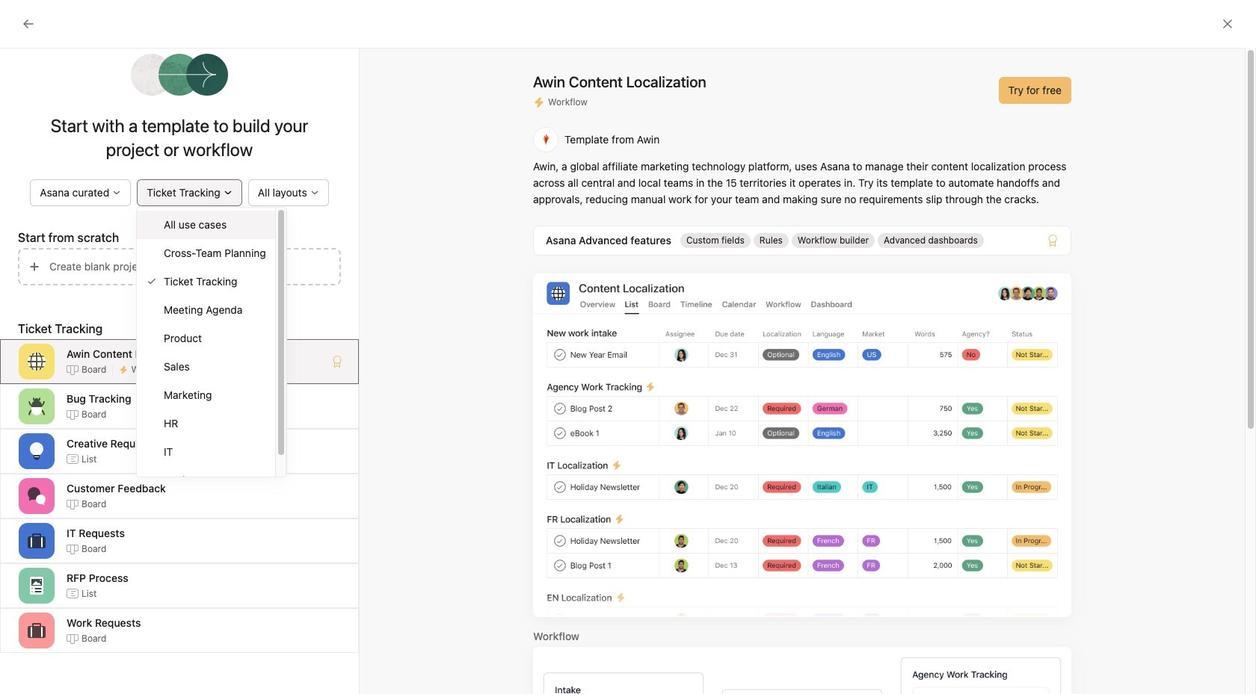 Task type: describe. For each thing, give the bounding box(es) containing it.
3 mark complete checkbox from the top
[[279, 426, 297, 444]]

work requests image
[[28, 622, 46, 640]]

mark complete image for 2nd mark complete option
[[279, 372, 297, 390]]

add profile photo image
[[282, 223, 318, 259]]

1 mark complete checkbox from the top
[[279, 318, 297, 336]]

1 mark complete checkbox from the top
[[279, 345, 297, 363]]

line_and_symbols image
[[955, 326, 973, 344]]

close image
[[1222, 18, 1234, 30]]

teams element
[[0, 417, 179, 471]]

insights element
[[0, 136, 179, 238]]

starred element
[[0, 238, 179, 316]]

creative requests image
[[28, 443, 46, 461]]

mark complete image for 3rd mark complete option from the top
[[279, 426, 297, 444]]

go back image
[[22, 18, 34, 30]]

mark complete image for first mark complete option
[[279, 318, 297, 336]]

customer feedback image
[[28, 487, 46, 505]]



Task type: locate. For each thing, give the bounding box(es) containing it.
it requests image
[[28, 532, 46, 550]]

bug tracking image
[[28, 398, 46, 416]]

hide sidebar image
[[19, 12, 31, 24]]

5 mark complete image from the top
[[279, 453, 297, 471]]

global element
[[0, 37, 179, 126]]

1 vertical spatial mark complete checkbox
[[279, 372, 297, 390]]

mark complete image for third mark complete checkbox from the bottom
[[279, 345, 297, 363]]

3 mark complete image from the top
[[279, 372, 297, 390]]

2 vertical spatial mark complete checkbox
[[279, 426, 297, 444]]

board image
[[752, 326, 770, 344], [752, 380, 770, 398]]

Mark complete checkbox
[[279, 345, 297, 363], [279, 399, 297, 417], [279, 453, 297, 471]]

mark complete image
[[279, 399, 297, 417]]

2 mark complete checkbox from the top
[[279, 399, 297, 417]]

1 board image from the top
[[752, 326, 770, 344]]

2 vertical spatial mark complete checkbox
[[279, 453, 297, 471]]

1 mark complete image from the top
[[279, 318, 297, 336]]

0 vertical spatial board image
[[752, 326, 770, 344]]

2 board image from the top
[[752, 380, 770, 398]]

Mark complete checkbox
[[279, 318, 297, 336], [279, 372, 297, 390], [279, 426, 297, 444]]

4 mark complete image from the top
[[279, 426, 297, 444]]

2 mark complete image from the top
[[279, 345, 297, 363]]

2 mark complete checkbox from the top
[[279, 372, 297, 390]]

1 vertical spatial mark complete checkbox
[[279, 399, 297, 417]]

3 mark complete checkbox from the top
[[279, 453, 297, 471]]

projects element
[[0, 316, 179, 417]]

awin content localization image
[[28, 353, 46, 371]]

mark complete image for third mark complete checkbox
[[279, 453, 297, 471]]

radio item
[[137, 211, 275, 239]]

0 vertical spatial mark complete checkbox
[[279, 345, 297, 363]]

rfp process image
[[28, 577, 46, 595]]

mark complete image
[[279, 318, 297, 336], [279, 345, 297, 363], [279, 372, 297, 390], [279, 426, 297, 444], [279, 453, 297, 471]]

1 vertical spatial board image
[[752, 380, 770, 398]]

0 vertical spatial mark complete checkbox
[[279, 318, 297, 336]]

list item
[[737, 259, 940, 304], [264, 314, 706, 341], [264, 341, 706, 368], [264, 368, 706, 395], [264, 395, 706, 422], [264, 422, 706, 449]]



Task type: vqa. For each thing, say whether or not it's contained in the screenshot.
Learn
no



